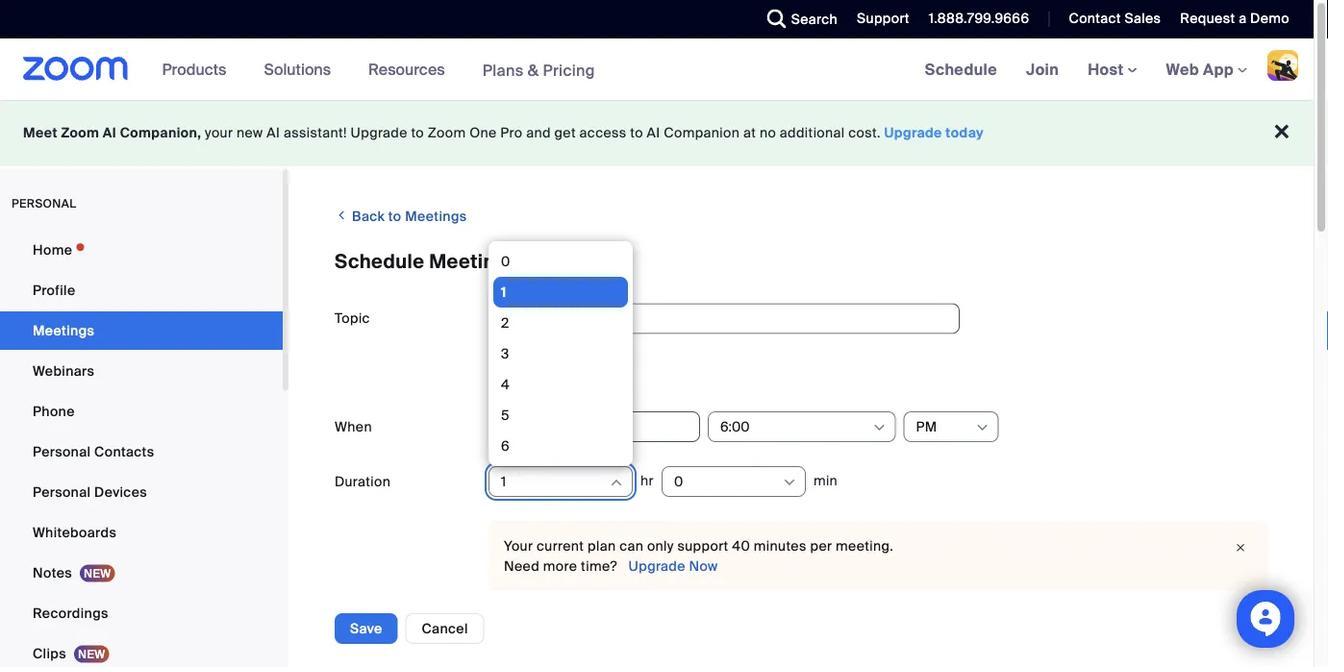 Task type: describe. For each thing, give the bounding box(es) containing it.
one
[[470, 124, 497, 142]]

meet zoom ai companion, your new ai assistant! upgrade to zoom one pro and get access to ai companion at no additional cost. upgrade today
[[23, 124, 984, 142]]

resources
[[368, 59, 445, 79]]

your
[[504, 538, 533, 555]]

access
[[580, 124, 627, 142]]

no
[[760, 124, 776, 142]]

pm
[[916, 418, 937, 436]]

need
[[504, 557, 540, 575]]

schedule link
[[911, 38, 1012, 100]]

hr
[[641, 472, 654, 490]]

1 zoom from the left
[[61, 124, 99, 142]]

1.888.799.9666 button up schedule link
[[929, 10, 1030, 27]]

time
[[335, 621, 367, 639]]

current
[[537, 538, 584, 555]]

assistant!
[[284, 124, 347, 142]]

request a demo
[[1181, 10, 1290, 27]]

phone
[[33, 403, 75, 420]]

phone link
[[0, 392, 283, 431]]

personal
[[12, 196, 76, 211]]

profile
[[33, 281, 75, 299]]

banner containing products
[[0, 38, 1314, 101]]

sales
[[1125, 10, 1161, 27]]

upgrade inside your current plan can only support 40 minutes per meeting. need more time? upgrade now
[[629, 557, 686, 575]]

0 horizontal spatial to
[[388, 208, 402, 226]]

upgrade now link
[[625, 557, 718, 575]]

get
[[555, 124, 576, 142]]

only
[[647, 538, 674, 555]]

min
[[814, 472, 838, 490]]

2 zoom from the left
[[428, 124, 466, 142]]

pricing
[[543, 60, 595, 80]]

new
[[237, 124, 263, 142]]

0 button
[[674, 467, 781, 496]]

today
[[946, 124, 984, 142]]

back to meetings
[[349, 208, 467, 226]]

1 horizontal spatial meetings
[[405, 208, 467, 226]]

companion,
[[120, 124, 201, 142]]

personal devices link
[[0, 473, 283, 512]]

search button
[[753, 0, 843, 38]]

topic
[[335, 310, 370, 328]]

time?
[[581, 557, 617, 575]]

0 for 0
[[674, 473, 684, 491]]

personal contacts
[[33, 443, 154, 461]]

meeting.
[[836, 538, 894, 555]]

3 ai from the left
[[647, 124, 660, 142]]

meet
[[23, 124, 58, 142]]

your
[[205, 124, 233, 142]]

pm button
[[916, 413, 974, 442]]

meetings navigation
[[911, 38, 1314, 101]]

meeting
[[429, 250, 507, 274]]

save
[[350, 620, 382, 638]]

whiteboards link
[[0, 514, 283, 552]]

5
[[501, 406, 510, 424]]

demo
[[1251, 10, 1290, 27]]

support
[[857, 10, 910, 27]]

whiteboards
[[33, 524, 117, 542]]

resources button
[[368, 38, 454, 100]]

pro
[[501, 124, 523, 142]]

clips link
[[0, 635, 283, 668]]

product information navigation
[[148, 38, 610, 101]]

back
[[352, 208, 385, 226]]

web app button
[[1166, 59, 1248, 79]]

notes link
[[0, 554, 283, 593]]

1 inside 0 1 2 3 4 5 6
[[501, 283, 507, 301]]

recordings
[[33, 605, 108, 622]]

web app
[[1166, 59, 1234, 79]]

show options image
[[975, 420, 990, 436]]

at
[[743, 124, 756, 142]]

solutions button
[[264, 38, 340, 100]]

can
[[620, 538, 644, 555]]

host
[[1088, 59, 1128, 79]]

clips
[[33, 645, 66, 663]]

when
[[335, 418, 372, 436]]

additional
[[780, 124, 845, 142]]

search
[[791, 10, 838, 28]]

contacts
[[94, 443, 154, 461]]

app
[[1203, 59, 1234, 79]]

schedule for schedule meeting
[[335, 250, 425, 274]]

duration
[[335, 473, 391, 491]]

close image
[[1229, 539, 1252, 558]]

save button
[[335, 614, 398, 644]]

0 horizontal spatial upgrade
[[351, 124, 408, 142]]

your current plan can only support 40 minutes per meeting. need more time? upgrade now
[[504, 538, 894, 575]]

webinars link
[[0, 352, 283, 391]]

2 ai from the left
[[267, 124, 280, 142]]

time zone
[[335, 621, 404, 639]]

personal contacts link
[[0, 433, 283, 471]]

2 horizontal spatial to
[[630, 124, 643, 142]]

home
[[33, 241, 72, 259]]

minutes
[[754, 538, 807, 555]]

1.888.799.9666 button up join
[[915, 0, 1034, 38]]



Task type: vqa. For each thing, say whether or not it's contained in the screenshot.
Date Range Picker End field
no



Task type: locate. For each thing, give the bounding box(es) containing it.
upgrade down product information navigation
[[351, 124, 408, 142]]

companion
[[664, 124, 740, 142]]

web
[[1166, 59, 1199, 79]]

upgrade today link
[[885, 124, 984, 142]]

cancel button
[[405, 614, 485, 644]]

meetings up schedule meeting
[[405, 208, 467, 226]]

per
[[810, 538, 832, 555]]

schedule for schedule
[[925, 59, 998, 79]]

contact sales link
[[1055, 0, 1166, 38], [1069, 10, 1161, 27]]

support
[[678, 538, 729, 555]]

3
[[501, 345, 509, 363]]

0 1 2 3 4 5 6
[[501, 252, 510, 455]]

zoom left "one"
[[428, 124, 466, 142]]

1 vertical spatial personal
[[33, 483, 91, 501]]

ai
[[103, 124, 116, 142], [267, 124, 280, 142], [647, 124, 660, 142]]

1 vertical spatial 0
[[674, 473, 684, 491]]

1 1 from the top
[[501, 283, 507, 301]]

0 vertical spatial 1
[[501, 283, 507, 301]]

Topic text field
[[489, 303, 960, 334]]

&
[[528, 60, 539, 80]]

4
[[501, 376, 510, 393]]

show options image left the min
[[782, 475, 797, 491]]

notes
[[33, 564, 72, 582]]

meetings
[[405, 208, 467, 226], [33, 322, 95, 340]]

devices
[[94, 483, 147, 501]]

1.888.799.9666
[[929, 10, 1030, 27]]

plans & pricing link
[[483, 60, 595, 80], [483, 60, 595, 80]]

2 personal from the top
[[33, 483, 91, 501]]

to
[[411, 124, 424, 142], [630, 124, 643, 142], [388, 208, 402, 226]]

1 vertical spatial schedule
[[335, 250, 425, 274]]

1 vertical spatial show options image
[[782, 475, 797, 491]]

profile link
[[0, 271, 283, 310]]

back to meetings link
[[335, 200, 467, 232]]

solutions
[[264, 59, 331, 79]]

personal down phone
[[33, 443, 91, 461]]

upgrade right 'cost.'
[[885, 124, 942, 142]]

host button
[[1088, 59, 1137, 79]]

0 vertical spatial schedule
[[925, 59, 998, 79]]

0 vertical spatial show options image
[[872, 420, 887, 436]]

schedule inside meetings navigation
[[925, 59, 998, 79]]

1 down 6
[[501, 473, 507, 491]]

1 vertical spatial meetings
[[33, 322, 95, 340]]

1 vertical spatial 1
[[501, 473, 507, 491]]

1 horizontal spatial upgrade
[[629, 557, 686, 575]]

upgrade down only
[[629, 557, 686, 575]]

0 vertical spatial 0
[[501, 252, 510, 270]]

zoom right meet
[[61, 124, 99, 142]]

ai left companion,
[[103, 124, 116, 142]]

2 horizontal spatial upgrade
[[885, 124, 942, 142]]

schedule meeting
[[335, 250, 507, 274]]

a
[[1239, 10, 1247, 27]]

join link
[[1012, 38, 1074, 100]]

show options image left pm
[[872, 420, 887, 436]]

0 horizontal spatial zoom
[[61, 124, 99, 142]]

contact
[[1069, 10, 1121, 27]]

0 inside list box
[[501, 252, 510, 270]]

0 for 0 1 2 3 4 5 6
[[501, 252, 510, 270]]

1 horizontal spatial schedule
[[925, 59, 998, 79]]

meetings inside personal menu menu
[[33, 322, 95, 340]]

show options image
[[872, 420, 887, 436], [782, 475, 797, 491]]

schedule down 1.888.799.9666 on the top right
[[925, 59, 998, 79]]

and
[[526, 124, 551, 142]]

1 up 2
[[501, 283, 507, 301]]

left image
[[335, 206, 349, 225]]

0 vertical spatial meetings
[[405, 208, 467, 226]]

0
[[501, 252, 510, 270], [674, 473, 684, 491]]

0 horizontal spatial show options image
[[782, 475, 797, 491]]

0 horizontal spatial meetings
[[33, 322, 95, 340]]

hide options image
[[609, 475, 624, 491]]

6
[[501, 437, 510, 455]]

1 personal from the top
[[33, 443, 91, 461]]

personal menu menu
[[0, 231, 283, 668]]

personal for personal devices
[[33, 483, 91, 501]]

1 horizontal spatial to
[[411, 124, 424, 142]]

cancel
[[422, 620, 468, 638]]

personal up "whiteboards"
[[33, 483, 91, 501]]

0 horizontal spatial ai
[[103, 124, 116, 142]]

profile picture image
[[1268, 50, 1299, 81]]

webinars
[[33, 362, 94, 380]]

1 horizontal spatial zoom
[[428, 124, 466, 142]]

banner
[[0, 38, 1314, 101]]

1 inside popup button
[[501, 473, 507, 491]]

products button
[[162, 38, 235, 100]]

0 vertical spatial personal
[[33, 443, 91, 461]]

more
[[543, 557, 577, 575]]

plans
[[483, 60, 524, 80]]

join
[[1026, 59, 1059, 79]]

meetings link
[[0, 312, 283, 350]]

upgrade
[[351, 124, 408, 142], [885, 124, 942, 142], [629, 557, 686, 575]]

0 up 2
[[501, 252, 510, 270]]

1 horizontal spatial 0
[[674, 473, 684, 491]]

zoom logo image
[[23, 57, 129, 81]]

1 horizontal spatial show options image
[[872, 420, 887, 436]]

plan
[[588, 538, 616, 555]]

to right back on the top of page
[[388, 208, 402, 226]]

personal
[[33, 443, 91, 461], [33, 483, 91, 501]]

ai left companion
[[647, 124, 660, 142]]

ai right the new
[[267, 124, 280, 142]]

support link
[[843, 0, 915, 38], [857, 10, 910, 27]]

0 right hr
[[674, 473, 684, 491]]

to down "resources" dropdown button
[[411, 124, 424, 142]]

plans & pricing
[[483, 60, 595, 80]]

cost.
[[849, 124, 881, 142]]

40
[[732, 538, 750, 555]]

list box
[[493, 246, 628, 668]]

contact sales
[[1069, 10, 1161, 27]]

meetings up webinars
[[33, 322, 95, 340]]

1
[[501, 283, 507, 301], [501, 473, 507, 491]]

0 horizontal spatial 0
[[501, 252, 510, 270]]

to right the access
[[630, 124, 643, 142]]

zoom
[[61, 124, 99, 142], [428, 124, 466, 142]]

list box containing 0
[[493, 246, 628, 668]]

zone
[[370, 621, 404, 639]]

0 horizontal spatial schedule
[[335, 250, 425, 274]]

1 horizontal spatial ai
[[267, 124, 280, 142]]

select start time text field
[[720, 413, 871, 442]]

request
[[1181, 10, 1235, 27]]

0 inside dropdown button
[[674, 473, 684, 491]]

home link
[[0, 231, 283, 269]]

recordings link
[[0, 594, 283, 633]]

personal for personal contacts
[[33, 443, 91, 461]]

1 button
[[501, 467, 608, 496]]

personal devices
[[33, 483, 147, 501]]

1 ai from the left
[[103, 124, 116, 142]]

2 1 from the top
[[501, 473, 507, 491]]

meet zoom ai companion, footer
[[0, 100, 1314, 166]]

2 horizontal spatial ai
[[647, 124, 660, 142]]

now
[[689, 557, 718, 575]]

schedule down back on the top of page
[[335, 250, 425, 274]]



